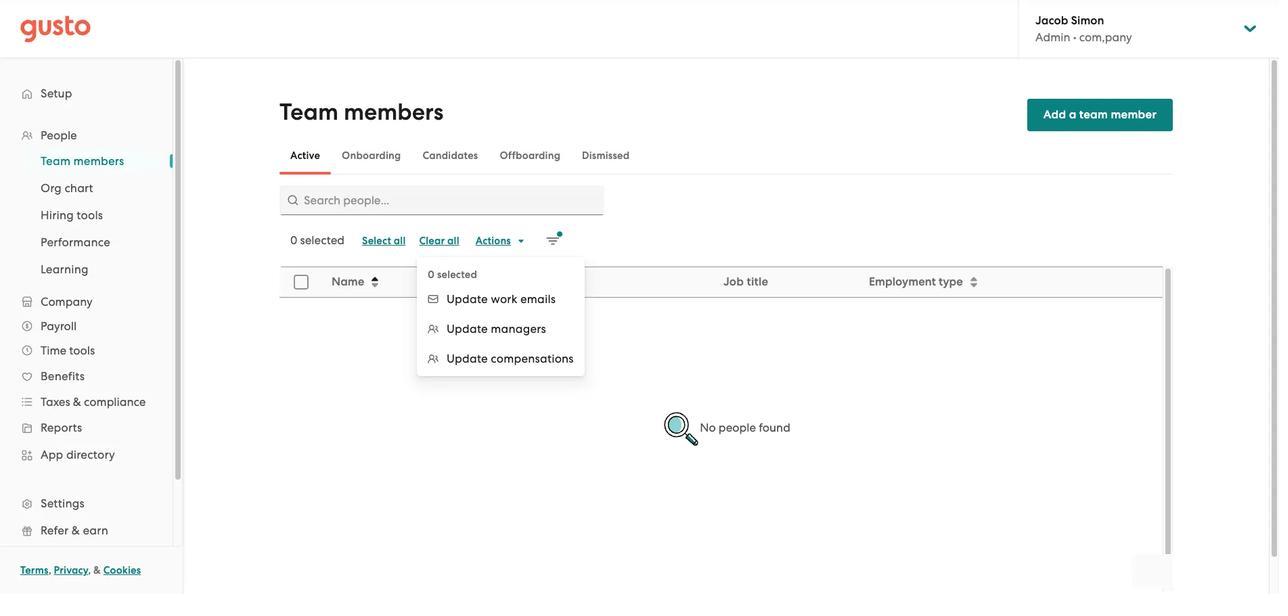 Task type: vqa. For each thing, say whether or not it's contained in the screenshot.
The "Add A Team Member"
yes



Task type: locate. For each thing, give the bounding box(es) containing it.
team members inside gusto navigation "element"
[[41, 154, 124, 168]]

onboarding button
[[331, 139, 412, 172]]

1 all from the left
[[394, 235, 406, 247]]

0 selected
[[290, 234, 345, 247], [428, 269, 477, 281]]

taxes
[[41, 395, 70, 409]]

update for update work emails
[[447, 292, 488, 306]]

update compensations
[[447, 352, 574, 366]]

gusto navigation element
[[0, 58, 173, 594]]

0 selected status
[[290, 234, 345, 247]]

tools for time tools
[[69, 344, 95, 357]]

time
[[41, 344, 66, 357]]

0 horizontal spatial all
[[394, 235, 406, 247]]

team down people
[[41, 154, 71, 168]]

team members up onboarding button
[[280, 98, 444, 126]]

1 vertical spatial members
[[73, 154, 124, 168]]

2 list from the top
[[0, 148, 173, 283]]

hiring
[[41, 208, 74, 222]]

team up active
[[280, 98, 338, 126]]

setup link
[[14, 81, 159, 106]]

taxes & compliance button
[[14, 390, 159, 414]]

& left cookies
[[93, 565, 101, 577]]

1 horizontal spatial members
[[344, 98, 444, 126]]

setup
[[41, 87, 72, 100]]

type
[[939, 275, 963, 289]]

0 horizontal spatial team
[[41, 154, 71, 168]]

employment type
[[869, 275, 963, 289]]

0 vertical spatial 0
[[290, 234, 297, 247]]

selected down clear all button
[[437, 269, 477, 281]]

1 horizontal spatial all
[[447, 235, 459, 247]]

&
[[73, 395, 81, 409], [72, 524, 80, 537], [93, 565, 101, 577]]

all right clear
[[447, 235, 459, 247]]

0 vertical spatial selected
[[300, 234, 345, 247]]

learning link
[[24, 257, 159, 282]]

org chart
[[41, 181, 93, 195]]

2 update from the top
[[447, 322, 488, 336]]

dismissed button
[[571, 139, 641, 172]]

selected up select all rows on this page checkbox
[[300, 234, 345, 247]]

0 horizontal spatial 0
[[290, 234, 297, 247]]

time tools
[[41, 344, 95, 357]]

members up onboarding button
[[344, 98, 444, 126]]

1 , from the left
[[48, 565, 51, 577]]

1 vertical spatial selected
[[437, 269, 477, 281]]

hiring tools
[[41, 208, 103, 222]]

0 horizontal spatial members
[[73, 154, 124, 168]]

terms , privacy , & cookies
[[20, 565, 141, 577]]

1 vertical spatial 0 selected
[[428, 269, 477, 281]]

compliance
[[84, 395, 146, 409]]

& left earn
[[72, 524, 80, 537]]

0
[[290, 234, 297, 247], [428, 269, 435, 281]]

, left privacy
[[48, 565, 51, 577]]

0 vertical spatial update
[[447, 292, 488, 306]]

0 vertical spatial tools
[[77, 208, 103, 222]]

selected
[[300, 234, 345, 247], [437, 269, 477, 281]]

team members link
[[24, 149, 159, 173]]

admin
[[1036, 30, 1071, 44]]

0 horizontal spatial ,
[[48, 565, 51, 577]]

list
[[0, 123, 173, 594], [0, 148, 173, 283]]

team members down people dropdown button
[[41, 154, 124, 168]]

update work emails
[[447, 292, 556, 306]]

tools
[[77, 208, 103, 222], [69, 344, 95, 357]]

update managers
[[447, 322, 546, 336]]

1 horizontal spatial ,
[[88, 565, 91, 577]]

active button
[[280, 139, 331, 172]]

0 down clear
[[428, 269, 435, 281]]

all
[[394, 235, 406, 247], [447, 235, 459, 247]]

0 vertical spatial team members
[[280, 98, 444, 126]]

all right select at top
[[394, 235, 406, 247]]

reports link
[[14, 416, 159, 440]]

update compensations button
[[417, 344, 585, 374]]

1 list from the top
[[0, 123, 173, 594]]

0 selected down 'clear all'
[[428, 269, 477, 281]]

& right taxes
[[73, 395, 81, 409]]

team
[[1080, 108, 1108, 122]]

1 vertical spatial &
[[72, 524, 80, 537]]

2 vertical spatial &
[[93, 565, 101, 577]]

1 horizontal spatial selected
[[437, 269, 477, 281]]

& for compliance
[[73, 395, 81, 409]]

cookies button
[[103, 563, 141, 579]]

0 horizontal spatial selected
[[300, 234, 345, 247]]

members
[[344, 98, 444, 126], [73, 154, 124, 168]]

reports
[[41, 421, 82, 435]]

terms link
[[20, 565, 48, 577]]

team members
[[280, 98, 444, 126], [41, 154, 124, 168]]

1 vertical spatial update
[[447, 322, 488, 336]]

team
[[280, 98, 338, 126], [41, 154, 71, 168]]

1 update from the top
[[447, 292, 488, 306]]

2 vertical spatial update
[[447, 352, 488, 366]]

tools inside dropdown button
[[69, 344, 95, 357]]

add a team member button
[[1027, 99, 1173, 131]]

tools down "org chart" link
[[77, 208, 103, 222]]

update left work
[[447, 292, 488, 306]]

2 , from the left
[[88, 565, 91, 577]]

0 vertical spatial 0 selected
[[290, 234, 345, 247]]

no
[[700, 421, 716, 435]]

employment type button
[[861, 268, 1162, 296]]

Select all rows on this page checkbox
[[286, 267, 316, 297]]

1 vertical spatial 0
[[428, 269, 435, 281]]

, left cookies
[[88, 565, 91, 577]]

0 vertical spatial &
[[73, 395, 81, 409]]

0 horizontal spatial 0 selected
[[290, 234, 345, 247]]

work
[[491, 292, 518, 306]]

0 vertical spatial team
[[280, 98, 338, 126]]

& inside dropdown button
[[73, 395, 81, 409]]

1 vertical spatial team members
[[41, 154, 124, 168]]

0 selected up select all rows on this page checkbox
[[290, 234, 345, 247]]

member
[[1111, 108, 1157, 122]]

0 up select all rows on this page checkbox
[[290, 234, 297, 247]]

0 horizontal spatial team members
[[41, 154, 124, 168]]

directory
[[66, 448, 115, 462]]

& for earn
[[72, 524, 80, 537]]

time tools button
[[14, 338, 159, 363]]

3 update from the top
[[447, 352, 488, 366]]

1 vertical spatial tools
[[69, 344, 95, 357]]

clear all
[[419, 235, 459, 247]]

update down update managers
[[447, 352, 488, 366]]

dismissed
[[582, 150, 630, 162]]

2 all from the left
[[447, 235, 459, 247]]

new notifications image
[[546, 232, 562, 248]]

select
[[362, 235, 391, 247]]

update up update compensations button
[[447, 322, 488, 336]]

team members tab list
[[280, 137, 1173, 175]]

team inside list
[[41, 154, 71, 168]]

tools down payroll dropdown button
[[69, 344, 95, 357]]

update for update managers
[[447, 322, 488, 336]]

people
[[719, 421, 756, 435]]

members up "org chart" link
[[73, 154, 124, 168]]

1 vertical spatial team
[[41, 154, 71, 168]]



Task type: describe. For each thing, give the bounding box(es) containing it.
performance link
[[24, 230, 159, 255]]

1 horizontal spatial 0
[[428, 269, 435, 281]]

benefits
[[41, 370, 85, 383]]

emails
[[521, 292, 556, 306]]

0 vertical spatial members
[[344, 98, 444, 126]]

select all
[[362, 235, 406, 247]]

org chart link
[[24, 176, 159, 200]]

name button
[[324, 268, 480, 296]]

update for update compensations
[[447, 352, 488, 366]]

clear all button
[[413, 230, 466, 252]]

employment
[[869, 275, 936, 289]]

compensations
[[491, 352, 574, 366]]

terms
[[20, 565, 48, 577]]

refer
[[41, 524, 69, 537]]

people button
[[14, 123, 159, 148]]

com,pany
[[1080, 30, 1132, 44]]

update work emails button
[[417, 284, 585, 314]]

settings link
[[14, 491, 159, 516]]

•
[[1073, 30, 1077, 44]]

refer & earn
[[41, 524, 108, 537]]

all for clear all
[[447, 235, 459, 247]]

job title
[[724, 275, 769, 289]]

found
[[759, 421, 791, 435]]

managers
[[491, 322, 546, 336]]

hiring tools link
[[24, 203, 159, 227]]

add
[[1044, 108, 1066, 122]]

tools for hiring tools
[[77, 208, 103, 222]]

list containing people
[[0, 123, 173, 594]]

members inside gusto navigation "element"
[[73, 154, 124, 168]]

name
[[332, 275, 364, 289]]

performance
[[41, 236, 110, 249]]

company
[[41, 295, 93, 309]]

chart
[[65, 181, 93, 195]]

actions
[[476, 235, 511, 247]]

candidates button
[[412, 139, 489, 172]]

1 horizontal spatial 0 selected
[[428, 269, 477, 281]]

refer & earn link
[[14, 519, 159, 543]]

clear
[[419, 235, 445, 247]]

company button
[[14, 290, 159, 314]]

simon
[[1071, 14, 1104, 28]]

people
[[41, 129, 77, 142]]

earn
[[83, 524, 108, 537]]

app directory
[[41, 448, 115, 462]]

select all button
[[355, 230, 413, 252]]

benefits link
[[14, 364, 159, 389]]

title
[[747, 275, 769, 289]]

Search people... field
[[280, 185, 604, 215]]

1 horizontal spatial team
[[280, 98, 338, 126]]

update managers button
[[417, 314, 585, 344]]

cookies
[[103, 565, 141, 577]]

offboarding
[[500, 150, 561, 162]]

app
[[41, 448, 63, 462]]

home image
[[20, 15, 91, 42]]

no people found
[[700, 421, 791, 435]]

add a team member
[[1044, 108, 1157, 122]]

payroll
[[41, 320, 77, 333]]

settings
[[41, 497, 85, 510]]

a
[[1069, 108, 1077, 122]]

onboarding
[[342, 150, 401, 162]]

all for select all
[[394, 235, 406, 247]]

privacy link
[[54, 565, 88, 577]]

payroll button
[[14, 314, 159, 338]]

privacy
[[54, 565, 88, 577]]

app directory link
[[14, 443, 159, 467]]

job
[[724, 275, 744, 289]]

actions button
[[469, 230, 533, 252]]

0 selected group
[[417, 284, 585, 374]]

list containing team members
[[0, 148, 173, 283]]

taxes & compliance
[[41, 395, 146, 409]]

1 horizontal spatial team members
[[280, 98, 444, 126]]

active
[[290, 150, 320, 162]]

candidates
[[423, 150, 478, 162]]

learning
[[41, 263, 88, 276]]

org
[[41, 181, 62, 195]]

jacob
[[1036, 14, 1068, 28]]

jacob simon admin • com,pany
[[1036, 14, 1132, 44]]

offboarding button
[[489, 139, 571, 172]]



